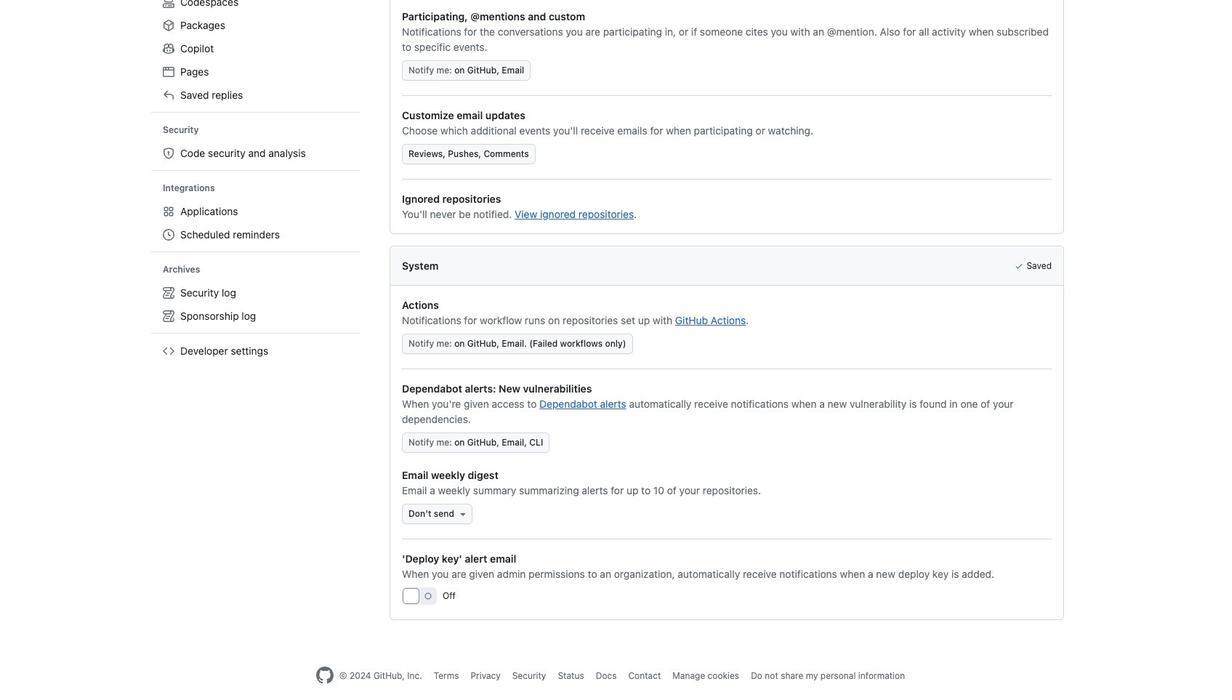 Task type: locate. For each thing, give the bounding box(es) containing it.
package image
[[163, 20, 175, 31]]

reply image
[[163, 89, 175, 101]]

browser image
[[163, 66, 175, 78]]

log image
[[163, 311, 175, 322]]

log image
[[163, 287, 175, 299]]

apps image
[[163, 206, 175, 217]]

2 list from the top
[[157, 142, 355, 165]]

list
[[157, 0, 355, 107], [157, 142, 355, 165], [157, 200, 355, 247], [157, 281, 355, 328]]

1 list from the top
[[157, 0, 355, 107]]

homepage image
[[316, 667, 334, 684]]

copilot image
[[163, 43, 175, 55]]



Task type: vqa. For each thing, say whether or not it's contained in the screenshot.
middle available
no



Task type: describe. For each thing, give the bounding box(es) containing it.
triangle down image
[[457, 508, 469, 520]]

3 list from the top
[[157, 200, 355, 247]]

sc 9kayk9 0 image
[[1016, 261, 1024, 270]]

4 list from the top
[[157, 281, 355, 328]]

codespaces image
[[163, 0, 175, 8]]

clock image
[[163, 229, 175, 241]]

code image
[[163, 345, 175, 357]]

shield lock image
[[163, 148, 175, 159]]



